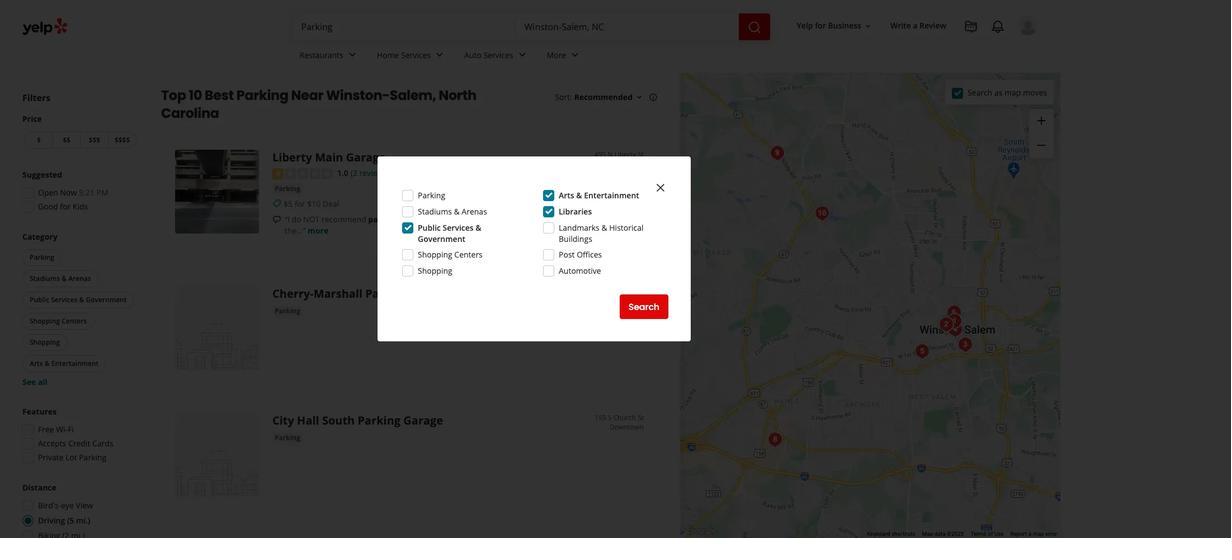 Task type: describe. For each thing, give the bounding box(es) containing it.
arenas inside button
[[68, 274, 91, 284]]

close image
[[654, 181, 667, 195]]

$
[[37, 135, 41, 145]]

price
[[22, 114, 42, 124]]

cherry-marshall parking deck parking
[[272, 286, 439, 316]]

search image
[[748, 20, 761, 34]]

restaurants link
[[291, 40, 368, 73]]

time
[[537, 214, 553, 225]]

public inside button
[[30, 295, 49, 305]]

main
[[315, 150, 343, 165]]

buildings
[[559, 234, 592, 244]]

zoom in image
[[1035, 114, 1048, 127]]

projects image
[[964, 20, 978, 34]]

parking inside search dialog
[[418, 190, 445, 201]]

post
[[559, 250, 575, 260]]

yelp for business
[[797, 20, 862, 31]]

parking down "category"
[[30, 253, 54, 262]]

parking link for city
[[272, 433, 303, 444]]

home services
[[377, 50, 431, 60]]

church
[[614, 413, 636, 423]]

use
[[994, 532, 1004, 538]]

google image
[[683, 524, 720, 539]]

bird's-
[[38, 501, 61, 511]]

private lot parking
[[38, 453, 106, 463]]

services for public services & government button
[[51, 295, 77, 305]]

entertainment inside search dialog
[[584, 190, 639, 201]]

group containing suggested
[[19, 170, 139, 216]]

error
[[1046, 532, 1057, 538]]

credit
[[68, 439, 90, 449]]

keyboard shortcuts
[[867, 532, 916, 538]]

see all
[[22, 377, 48, 388]]

more link
[[308, 225, 328, 236]]

city hall south parking garage image
[[954, 334, 977, 356]]

top 10 best parking near winston-salem, north carolina
[[161, 86, 477, 123]]

& inside stadiums & arenas button
[[62, 274, 67, 284]]

reviews)
[[360, 168, 390, 178]]

the..."
[[285, 225, 306, 236]]

arenas inside search dialog
[[462, 206, 487, 217]]

filters
[[22, 92, 50, 104]]

notifications image
[[991, 20, 1005, 34]]

parking button down "category"
[[22, 250, 62, 266]]

open now 5:21 pm
[[38, 187, 108, 198]]

24 chevron down v2 image for auto services
[[516, 48, 529, 62]]

24 chevron down v2 image for restaurants
[[346, 48, 359, 62]]

truist stadium image
[[911, 341, 934, 363]]

view
[[76, 501, 93, 511]]

data
[[935, 532, 946, 538]]

for for kids
[[60, 201, 71, 212]]

parking
[[368, 214, 398, 225]]

group containing category
[[20, 232, 139, 388]]

city hall south parking garage image
[[175, 413, 259, 497]]

16 info v2 image
[[649, 93, 658, 102]]

keyboard shortcuts button
[[867, 531, 916, 539]]

st for cherry-marshall parking deck
[[638, 286, 644, 296]]

shopping centers inside button
[[30, 317, 87, 326]]

& inside public services & government button
[[79, 295, 84, 305]]

yelp for business button
[[792, 16, 877, 36]]

search button
[[620, 295, 669, 319]]

public services & government button
[[22, 292, 134, 309]]

n for 402
[[608, 286, 613, 296]]

5:21
[[79, 187, 94, 198]]

suggested
[[22, 170, 62, 180]]

& inside 'landmarks & historical buildings'
[[602, 223, 607, 233]]

shopping down garage.
[[418, 250, 452, 260]]

good for kids
[[38, 201, 88, 212]]

deck
[[411, 286, 439, 301]]

services for auto services link
[[484, 50, 513, 60]]

auto services
[[464, 50, 513, 60]]

parking button up $5
[[272, 183, 303, 195]]

fi
[[68, 425, 74, 435]]

marshall
[[314, 286, 363, 301]]

home
[[377, 50, 399, 60]]

offices
[[577, 250, 602, 260]]

1 liberty from the left
[[272, 150, 312, 165]]

see
[[22, 377, 36, 388]]

downtown for cherry-marshall parking deck
[[610, 296, 644, 305]]

& right garage.
[[454, 206, 460, 217]]

$$$$
[[115, 135, 130, 145]]

business categories element
[[291, 40, 1038, 73]]

terms
[[971, 532, 987, 538]]

arts & entertainment inside search dialog
[[559, 190, 639, 201]]

a right had
[[474, 214, 478, 225]]

155
[[595, 413, 606, 423]]

terms of use link
[[971, 532, 1004, 538]]

garage.
[[425, 214, 452, 225]]

search dialog
[[0, 0, 1231, 539]]

government inside public services & government
[[418, 234, 465, 244]]

st for city hall south parking garage
[[638, 413, 644, 423]]

lot
[[65, 453, 77, 463]]

restaurants
[[300, 50, 343, 60]]

event-
[[606, 214, 629, 225]]

hanes mall image
[[764, 429, 787, 451]]

map
[[922, 532, 933, 538]]

cherry-marshall parking deck link
[[272, 286, 439, 301]]

(5
[[67, 516, 74, 526]]

write a review
[[891, 20, 947, 31]]

search as map moves
[[968, 87, 1047, 98]]

for for $10
[[295, 198, 305, 209]]

16 chevron down v2 image
[[864, 22, 873, 31]]

parking down 'cherry-'
[[275, 306, 300, 316]]

1 vertical spatial liberty main garage image
[[944, 310, 966, 333]]

stadiums inside button
[[30, 274, 60, 284]]

home services link
[[368, 40, 455, 73]]

historical
[[609, 223, 644, 233]]

parking down city
[[275, 433, 300, 443]]

-
[[629, 214, 632, 225]]

$$$ button
[[80, 131, 108, 149]]

salem,
[[390, 86, 436, 105]]

moves
[[1023, 87, 1047, 98]]

mi.)
[[76, 516, 90, 526]]

free
[[38, 425, 54, 435]]

(2 reviews) link
[[351, 167, 390, 179]]

cherry-
[[272, 286, 314, 301]]

(2 reviews)
[[351, 168, 390, 178]]

driving
[[38, 516, 65, 526]]

for for business
[[815, 20, 826, 31]]

bird's-eye view
[[38, 501, 93, 511]]

24 chevron down v2 image for home services
[[433, 48, 446, 62]]

in this garage. i had a long departure time after a recent event--in the..."
[[285, 214, 638, 236]]

reynolda village shops & restaurants image
[[811, 203, 834, 225]]

search for search as map moves
[[968, 87, 993, 98]]

carolina
[[161, 104, 219, 123]]

near
[[291, 86, 324, 105]]

terms of use
[[971, 532, 1004, 538]]

parking inside top 10 best parking near winston-salem, north carolina
[[236, 86, 289, 105]]

good
[[38, 201, 58, 212]]

24 chevron down v2 image
[[569, 48, 582, 62]]



Task type: locate. For each thing, give the bounding box(es) containing it.
public left i
[[418, 223, 441, 233]]

& down stadiums & arenas button
[[79, 295, 84, 305]]

shopping button
[[22, 335, 67, 351]]

services for home services link
[[401, 50, 431, 60]]

stadiums up public services & government button
[[30, 274, 60, 284]]

more
[[547, 50, 566, 60]]

24 chevron down v2 image inside auto services link
[[516, 48, 529, 62]]

free wi-fi
[[38, 425, 74, 435]]

n
[[608, 150, 613, 159], [608, 286, 613, 296]]

parking button down city
[[272, 433, 303, 444]]

cherry-marshall parking deck image inside map region
[[935, 314, 958, 336]]

public services & government inside button
[[30, 295, 127, 305]]

155 s church st downtown
[[595, 413, 644, 432]]

0 horizontal spatial in
[[400, 214, 407, 225]]

centers down in this garage. i had a long departure time after a recent event--in the..."
[[454, 250, 483, 260]]

shopping centers button
[[22, 313, 94, 330]]

1.0 link
[[337, 167, 348, 179]]

2 horizontal spatial for
[[815, 20, 826, 31]]

garage
[[346, 150, 386, 165], [404, 413, 443, 428]]

2 horizontal spatial 24 chevron down v2 image
[[516, 48, 529, 62]]

more link
[[538, 40, 591, 73]]

liberty
[[272, 150, 312, 165], [615, 150, 636, 159]]

kids
[[73, 201, 88, 212]]

shopping centers down in this garage. i had a long departure time after a recent event--in the..."
[[418, 250, 483, 260]]

& right had
[[476, 223, 481, 233]]

1 horizontal spatial arts
[[559, 190, 574, 201]]

south
[[322, 413, 355, 428]]

0 horizontal spatial shopping centers
[[30, 317, 87, 326]]

landmarks
[[559, 223, 600, 233]]

business
[[828, 20, 862, 31]]

parking left deck
[[365, 286, 408, 301]]

city hall south parking garage link
[[272, 413, 443, 428]]

parking button down 'cherry-'
[[272, 306, 303, 317]]

1 horizontal spatial cherry-marshall parking deck image
[[935, 314, 958, 336]]

accepts credit cards
[[38, 439, 113, 449]]

1 vertical spatial parking link
[[272, 306, 303, 317]]

liberty up 1 star rating image
[[272, 150, 312, 165]]

0 horizontal spatial cherry-marshall parking deck image
[[175, 286, 259, 370]]

0 vertical spatial arts & entertainment
[[559, 190, 639, 201]]

liberty-main parking deck image
[[943, 302, 966, 324]]

0 vertical spatial liberty main garage image
[[175, 150, 259, 234]]

entertainment inside button
[[51, 359, 99, 369]]

downtown right the 402
[[610, 296, 644, 305]]

liberty right 495
[[615, 150, 636, 159]]

0 horizontal spatial search
[[629, 301, 660, 314]]

24 chevron down v2 image
[[346, 48, 359, 62], [433, 48, 446, 62], [516, 48, 529, 62]]

1 parking link from the top
[[272, 183, 303, 195]]

arts inside arts & entertainment button
[[30, 359, 43, 369]]

2 liberty from the left
[[615, 150, 636, 159]]

24 chevron down v2 image inside home services link
[[433, 48, 446, 62]]

1 vertical spatial public
[[30, 295, 49, 305]]

recommend
[[322, 214, 366, 225]]

option group containing distance
[[19, 483, 139, 539]]

for inside group
[[60, 201, 71, 212]]

map data ©2023
[[922, 532, 964, 538]]

$5
[[284, 198, 293, 209]]

1 vertical spatial arts
[[30, 359, 43, 369]]

parking link down 'cherry-'
[[272, 306, 303, 317]]

1 horizontal spatial public services & government
[[418, 223, 481, 244]]

1 vertical spatial entertainment
[[51, 359, 99, 369]]

$5 for $10 deal
[[284, 198, 339, 209]]

after
[[555, 214, 573, 225]]

1 vertical spatial stadiums & arenas
[[30, 274, 91, 284]]

group containing features
[[19, 407, 139, 467]]

1 vertical spatial garage
[[404, 413, 443, 428]]

departure
[[498, 214, 535, 225]]

parking right best
[[236, 86, 289, 105]]

map right as
[[1005, 87, 1021, 98]]

of
[[988, 532, 993, 538]]

report
[[1011, 532, 1027, 538]]

16 deal v2 image
[[272, 199, 281, 208]]

downtown for city hall south parking garage
[[610, 423, 644, 432]]

centers inside search dialog
[[454, 250, 483, 260]]

a right report
[[1029, 532, 1032, 538]]

arts up see all
[[30, 359, 43, 369]]

16 speech v2 image
[[272, 216, 281, 225]]

yelp
[[797, 20, 813, 31]]

1 horizontal spatial centers
[[454, 250, 483, 260]]

shopping centers inside search dialog
[[418, 250, 483, 260]]

liberty main garage link
[[272, 150, 386, 165]]

1 horizontal spatial in
[[632, 214, 638, 225]]

1 horizontal spatial liberty
[[615, 150, 636, 159]]

shopping up deck
[[418, 266, 452, 276]]

1 horizontal spatial stadiums
[[418, 206, 452, 217]]

post offices
[[559, 250, 602, 260]]

st right church at the bottom of page
[[638, 413, 644, 423]]

city hall south parking garage parking
[[272, 413, 443, 443]]

centers inside button
[[62, 317, 87, 326]]

0 vertical spatial garage
[[346, 150, 386, 165]]

hall
[[297, 413, 319, 428]]

& left historical
[[602, 223, 607, 233]]

0 vertical spatial public
[[418, 223, 441, 233]]

top
[[161, 86, 186, 105]]

3 24 chevron down v2 image from the left
[[516, 48, 529, 62]]

n right the 402
[[608, 286, 613, 296]]

2 24 chevron down v2 image from the left
[[433, 48, 446, 62]]

0 horizontal spatial arts
[[30, 359, 43, 369]]

reynolda manor library image
[[766, 142, 789, 164]]

©2023
[[947, 532, 964, 538]]

cherry-marshall parking deck image
[[175, 286, 259, 370], [935, 314, 958, 336]]

shopping centers
[[418, 250, 483, 260], [30, 317, 87, 326]]

arts & entertainment inside button
[[30, 359, 99, 369]]

entertainment up event-
[[584, 190, 639, 201]]

driving (5 mi.)
[[38, 516, 90, 526]]

$ button
[[25, 131, 52, 149]]

1 vertical spatial n
[[608, 286, 613, 296]]

1 vertical spatial downtown
[[610, 423, 644, 432]]

map left error
[[1033, 532, 1044, 538]]

shopping down shopping centers button
[[30, 338, 60, 347]]

24 chevron down v2 image left auto
[[433, 48, 446, 62]]

n inside '402 n cherry st downtown'
[[608, 286, 613, 296]]

parking link
[[272, 183, 303, 195], [272, 306, 303, 317], [272, 433, 303, 444]]

government down stadiums & arenas button
[[86, 295, 127, 305]]

0 vertical spatial government
[[418, 234, 465, 244]]

1 horizontal spatial 24 chevron down v2 image
[[433, 48, 446, 62]]

shopping up shopping button
[[30, 317, 60, 326]]

1 st from the top
[[638, 150, 644, 159]]

services right home
[[401, 50, 431, 60]]

0 vertical spatial arenas
[[462, 206, 487, 217]]

0 horizontal spatial 24 chevron down v2 image
[[346, 48, 359, 62]]

liberty main garage image
[[175, 150, 259, 234], [944, 310, 966, 333]]

services
[[401, 50, 431, 60], [484, 50, 513, 60], [443, 223, 474, 233], [51, 295, 77, 305]]

parking up $5
[[275, 184, 300, 193]]

stadiums & arenas inside search dialog
[[418, 206, 487, 217]]

1.0
[[337, 168, 348, 178]]

0 vertical spatial parking link
[[272, 183, 303, 195]]

arenas right i
[[462, 206, 487, 217]]

0 horizontal spatial public services & government
[[30, 295, 127, 305]]

city market image
[[935, 314, 958, 336]]

0 vertical spatial search
[[968, 87, 993, 98]]

keyboard
[[867, 532, 890, 538]]

a right write
[[913, 20, 918, 31]]

public services & government inside search dialog
[[418, 223, 481, 244]]

0 vertical spatial centers
[[454, 250, 483, 260]]

& inside arts & entertainment button
[[45, 359, 50, 369]]

report a map error link
[[1011, 532, 1057, 538]]

pm
[[96, 187, 108, 198]]

st inside 155 s church st downtown
[[638, 413, 644, 423]]

1 vertical spatial shopping centers
[[30, 317, 87, 326]]

1 downtown from the top
[[610, 296, 644, 305]]

arts & entertainment up recent at the left top
[[559, 190, 639, 201]]

accepts
[[38, 439, 66, 449]]

1 vertical spatial st
[[638, 286, 644, 296]]

eye
[[61, 501, 74, 511]]

st right cherry
[[638, 286, 644, 296]]

0 horizontal spatial garage
[[346, 150, 386, 165]]

1 vertical spatial centers
[[62, 317, 87, 326]]

1 horizontal spatial arts & entertainment
[[559, 190, 639, 201]]

public up shopping centers button
[[30, 295, 49, 305]]

group
[[1029, 109, 1054, 158], [19, 170, 139, 216], [20, 232, 139, 388], [19, 407, 139, 467]]

1 horizontal spatial government
[[418, 234, 465, 244]]

now
[[60, 187, 77, 198]]

1 horizontal spatial shopping centers
[[418, 250, 483, 260]]

s
[[608, 413, 612, 423]]

1 vertical spatial map
[[1033, 532, 1044, 538]]

n for 495
[[608, 150, 613, 159]]

& up all
[[45, 359, 50, 369]]

parking link for cherry-
[[272, 306, 303, 317]]

1 vertical spatial public services & government
[[30, 295, 127, 305]]

services inside public services & government
[[443, 223, 474, 233]]

parking link up $5
[[272, 183, 303, 195]]

garage inside the city hall south parking garage parking
[[404, 413, 443, 428]]

& up libraries
[[576, 190, 582, 201]]

1 vertical spatial arenas
[[68, 274, 91, 284]]

0 horizontal spatial entertainment
[[51, 359, 99, 369]]

search for search
[[629, 301, 660, 314]]

0 horizontal spatial centers
[[62, 317, 87, 326]]

search down cherry
[[629, 301, 660, 314]]

1 in from the left
[[400, 214, 407, 225]]

1 horizontal spatial search
[[968, 87, 993, 98]]

services right auto
[[484, 50, 513, 60]]

2 vertical spatial parking link
[[272, 433, 303, 444]]

0 vertical spatial stadiums & arenas
[[418, 206, 487, 217]]

0 vertical spatial n
[[608, 150, 613, 159]]

$$$
[[89, 135, 100, 145]]

parking right south
[[358, 413, 401, 428]]

downtown inside 155 s church st downtown
[[610, 423, 644, 432]]

all
[[38, 377, 48, 388]]

map
[[1005, 87, 1021, 98], [1033, 532, 1044, 538]]

downtown
[[610, 296, 644, 305], [610, 423, 644, 432]]

0 vertical spatial map
[[1005, 87, 1021, 98]]

in right event-
[[632, 214, 638, 225]]

government down garage.
[[418, 234, 465, 244]]

st inside '402 n cherry st downtown'
[[638, 286, 644, 296]]

0 horizontal spatial public
[[30, 295, 49, 305]]

for inside yelp for business button
[[815, 20, 826, 31]]

"i
[[285, 214, 290, 225]]

0 horizontal spatial government
[[86, 295, 127, 305]]

3 parking link from the top
[[272, 433, 303, 444]]

services left long
[[443, 223, 474, 233]]

stadiums left i
[[418, 206, 452, 217]]

winston-
[[326, 86, 390, 105]]

see all button
[[22, 377, 48, 388]]

0 horizontal spatial arts & entertainment
[[30, 359, 99, 369]]

shopping centers up shopping button
[[30, 317, 87, 326]]

0 horizontal spatial stadiums & arenas
[[30, 274, 91, 284]]

option group
[[19, 483, 139, 539]]

services inside button
[[51, 295, 77, 305]]

0 vertical spatial st
[[638, 150, 644, 159]]

"i do not recommend parking
[[285, 214, 398, 225]]

1 horizontal spatial stadiums & arenas
[[418, 206, 487, 217]]

2 parking link from the top
[[272, 306, 303, 317]]

1 horizontal spatial arenas
[[462, 206, 487, 217]]

stadiums & arenas button
[[22, 271, 98, 288]]

distance
[[22, 483, 56, 493]]

for right $5
[[295, 198, 305, 209]]

402
[[595, 286, 607, 296]]

this
[[409, 214, 423, 225]]

a right the after
[[575, 214, 579, 225]]

1 24 chevron down v2 image from the left
[[346, 48, 359, 62]]

st right 495
[[638, 150, 644, 159]]

1 vertical spatial stadiums
[[30, 274, 60, 284]]

category
[[22, 232, 57, 242]]

$$
[[63, 135, 70, 145]]

24 chevron down v2 image inside restaurants link
[[346, 48, 359, 62]]

services down stadiums & arenas button
[[51, 295, 77, 305]]

None search field
[[292, 13, 772, 40]]

0 vertical spatial arts
[[559, 190, 574, 201]]

495
[[594, 150, 606, 159]]

1 horizontal spatial entertainment
[[584, 190, 639, 201]]

pepper building parking lot image
[[944, 319, 967, 341]]

2 downtown from the top
[[610, 423, 644, 432]]

arts up libraries
[[559, 190, 574, 201]]

1 horizontal spatial map
[[1033, 532, 1044, 538]]

0 horizontal spatial for
[[60, 201, 71, 212]]

report a map error
[[1011, 532, 1057, 538]]

government
[[418, 234, 465, 244], [86, 295, 127, 305]]

in left "this"
[[400, 214, 407, 225]]

stadiums & arenas inside button
[[30, 274, 91, 284]]

1 vertical spatial government
[[86, 295, 127, 305]]

2 in from the left
[[632, 214, 638, 225]]

3 st from the top
[[638, 413, 644, 423]]

write
[[891, 20, 911, 31]]

north
[[439, 86, 477, 105]]

stadiums inside search dialog
[[418, 206, 452, 217]]

user actions element
[[788, 14, 1054, 83]]

parking down cards at bottom
[[79, 453, 106, 463]]

1 horizontal spatial garage
[[404, 413, 443, 428]]

0 horizontal spatial liberty
[[272, 150, 312, 165]]

for down now
[[60, 201, 71, 212]]

entertainment down shopping button
[[51, 359, 99, 369]]

2 st from the top
[[638, 286, 644, 296]]

1 vertical spatial search
[[629, 301, 660, 314]]

public inside public services & government
[[418, 223, 441, 233]]

downtown right 155
[[610, 423, 644, 432]]

24 chevron down v2 image right auto services
[[516, 48, 529, 62]]

& inside public services & government
[[476, 223, 481, 233]]

price group
[[22, 114, 139, 151]]

n right 495
[[608, 150, 613, 159]]

not
[[303, 214, 320, 225]]

0 vertical spatial public services & government
[[418, 223, 481, 244]]

$10
[[307, 198, 321, 209]]

0 horizontal spatial map
[[1005, 87, 1021, 98]]

best
[[205, 86, 234, 105]]

centers
[[454, 250, 483, 260], [62, 317, 87, 326]]

zoom out image
[[1035, 139, 1048, 152]]

st
[[638, 150, 644, 159], [638, 286, 644, 296], [638, 413, 644, 423]]

map region
[[671, 34, 1101, 539]]

arts & entertainment up all
[[30, 359, 99, 369]]

arenas up public services & government button
[[68, 274, 91, 284]]

1 horizontal spatial liberty main garage image
[[944, 310, 966, 333]]

search inside button
[[629, 301, 660, 314]]

downtown inside '402 n cherry st downtown'
[[610, 296, 644, 305]]

had
[[458, 214, 472, 225]]

1 vertical spatial arts & entertainment
[[30, 359, 99, 369]]

1 horizontal spatial for
[[295, 198, 305, 209]]

public
[[418, 223, 441, 233], [30, 295, 49, 305]]

24 chevron down v2 image right restaurants on the top left of page
[[346, 48, 359, 62]]

$$ button
[[52, 131, 80, 149]]

long
[[480, 214, 496, 225]]

0 vertical spatial stadiums
[[418, 206, 452, 217]]

for right yelp
[[815, 20, 826, 31]]

0 horizontal spatial arenas
[[68, 274, 91, 284]]

0 vertical spatial entertainment
[[584, 190, 639, 201]]

government inside button
[[86, 295, 127, 305]]

centers down public services & government button
[[62, 317, 87, 326]]

map for error
[[1033, 532, 1044, 538]]

1 horizontal spatial public
[[418, 223, 441, 233]]

arts inside search dialog
[[559, 190, 574, 201]]

10
[[189, 86, 202, 105]]

stadiums & arenas
[[418, 206, 487, 217], [30, 274, 91, 284]]

more
[[308, 225, 328, 236]]

liberty main garage
[[272, 150, 386, 165]]

parking up garage.
[[418, 190, 445, 201]]

search left as
[[968, 87, 993, 98]]

public services & government
[[418, 223, 481, 244], [30, 295, 127, 305]]

1 star rating image
[[272, 168, 333, 179]]

2 vertical spatial st
[[638, 413, 644, 423]]

wi-
[[56, 425, 68, 435]]

0 vertical spatial shopping centers
[[418, 250, 483, 260]]

&
[[576, 190, 582, 201], [454, 206, 460, 217], [476, 223, 481, 233], [602, 223, 607, 233], [62, 274, 67, 284], [79, 295, 84, 305], [45, 359, 50, 369]]

0 vertical spatial downtown
[[610, 296, 644, 305]]

& up public services & government button
[[62, 274, 67, 284]]

map for moves
[[1005, 87, 1021, 98]]

parking link down city
[[272, 433, 303, 444]]

0 horizontal spatial stadiums
[[30, 274, 60, 284]]

0 horizontal spatial liberty main garage image
[[175, 150, 259, 234]]



Task type: vqa. For each thing, say whether or not it's contained in the screenshot.
the topmost Hard Rock Cafe image
no



